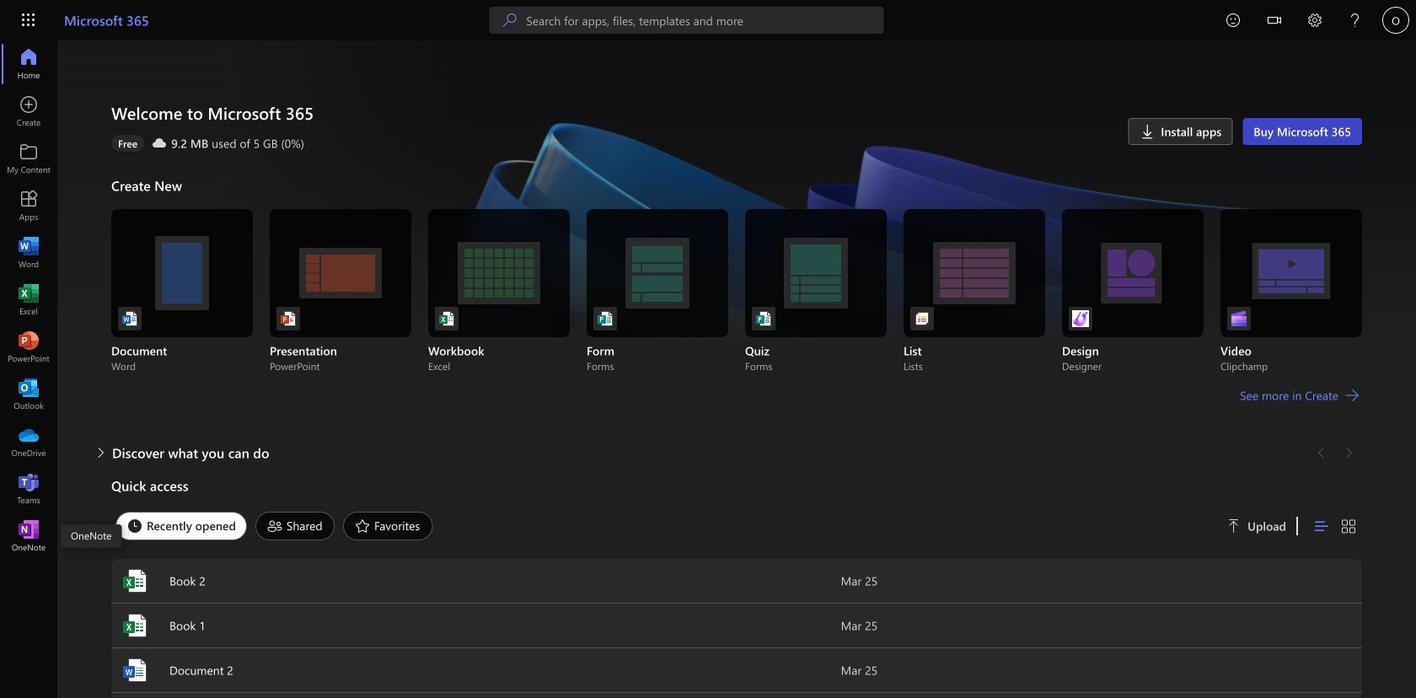 Task type: locate. For each thing, give the bounding box(es) containing it.
list
[[111, 209, 1362, 373]]

onedrive image
[[20, 433, 37, 450]]

row group
[[111, 693, 1362, 698]]

None search field
[[489, 7, 884, 34]]

Search box. Suggestions appear as you type. search field
[[526, 7, 884, 34]]

shared element
[[255, 512, 335, 540]]

word image
[[20, 245, 37, 261], [121, 657, 148, 684]]

banner
[[0, 0, 1416, 43]]

0 horizontal spatial word image
[[20, 245, 37, 261]]

word document image
[[121, 310, 138, 327]]

application
[[0, 40, 1416, 698]]

powerpoint presentation image
[[280, 310, 297, 327]]

tab list
[[111, 508, 1207, 545]]

excel image up excel image
[[121, 567, 148, 594]]

1 vertical spatial word image
[[121, 657, 148, 684]]

forms survey image
[[597, 310, 614, 327]]

1 vertical spatial excel image
[[121, 567, 148, 594]]

navigation
[[0, 40, 57, 560]]

1 tab from the left
[[111, 512, 251, 540]]

excel image
[[20, 292, 37, 309], [121, 567, 148, 594]]

0 vertical spatial word image
[[20, 245, 37, 261]]

tab
[[111, 512, 251, 540], [251, 512, 339, 540], [339, 512, 437, 540]]

0 horizontal spatial excel image
[[20, 292, 37, 309]]

excel image up powerpoint icon
[[20, 292, 37, 309]]

this account doesn't have a microsoft 365 subscription. click to view your benefits. tooltip
[[111, 135, 144, 152]]

designer design image
[[1072, 310, 1089, 327], [1072, 310, 1089, 327]]

tooltip
[[61, 524, 122, 548]]

name document 2 cell
[[111, 657, 841, 684]]

1 horizontal spatial excel image
[[121, 567, 148, 594]]

1 horizontal spatial word image
[[121, 657, 148, 684]]

create image
[[20, 103, 37, 120]]

onenote image
[[20, 528, 37, 545]]

o image
[[1383, 7, 1410, 34]]

word image down apps "icon"
[[20, 245, 37, 261]]

favorites element
[[343, 512, 433, 540]]

3 tab from the left
[[339, 512, 437, 540]]

word image down excel image
[[121, 657, 148, 684]]

lists list image
[[914, 310, 931, 327]]

home image
[[20, 56, 37, 73]]

excel workbook image
[[438, 310, 455, 327]]

0 vertical spatial excel image
[[20, 292, 37, 309]]

2 tab from the left
[[251, 512, 339, 540]]

name book 2 cell
[[111, 567, 841, 594]]



Task type: describe. For each thing, give the bounding box(es) containing it.
outlook image
[[20, 386, 37, 403]]

teams image
[[20, 481, 37, 497]]

name book 1 cell
[[111, 612, 841, 639]]

excel image
[[121, 612, 148, 639]]

new quiz image
[[755, 310, 772, 327]]

apps image
[[20, 197, 37, 214]]

recently opened element
[[116, 512, 247, 540]]

create new element
[[111, 172, 1362, 439]]

my content image
[[20, 150, 37, 167]]

powerpoint image
[[20, 339, 37, 356]]

clipchamp video image
[[1231, 310, 1248, 327]]



Task type: vqa. For each thing, say whether or not it's contained in the screenshot.
GN 'ICON'
no



